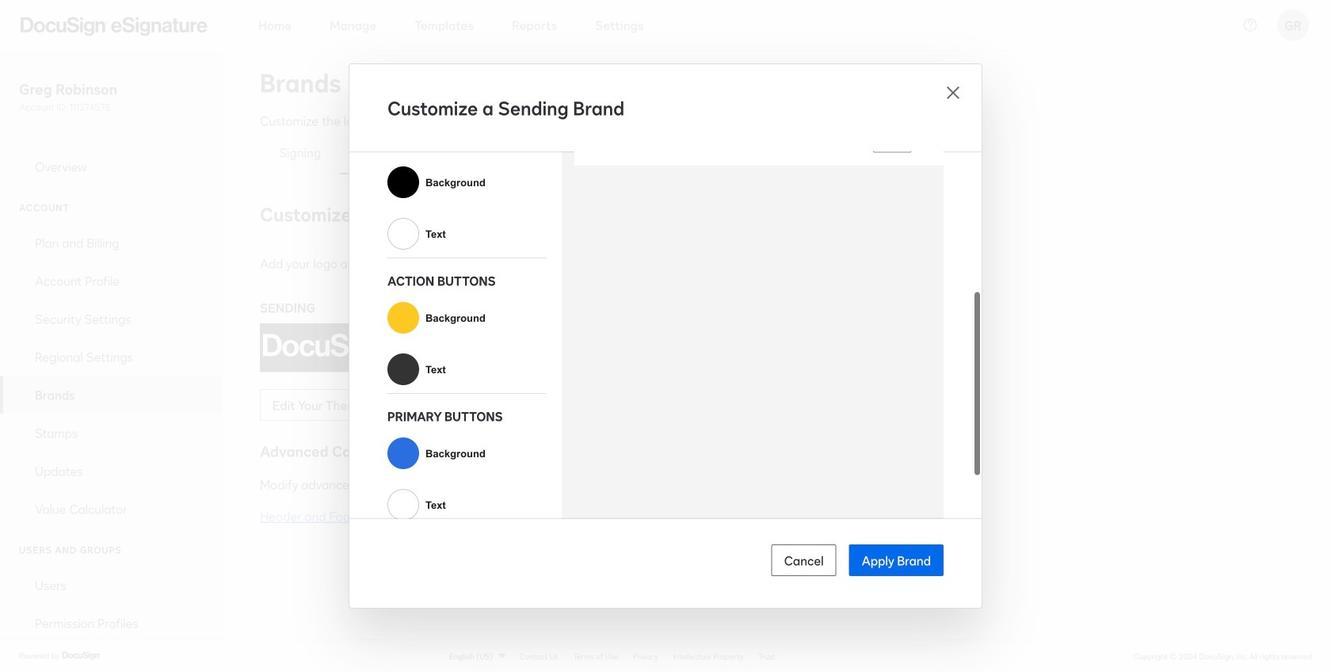 Task type: locate. For each thing, give the bounding box(es) containing it.
email logo image
[[418, 323, 553, 372]]

docusign image
[[62, 649, 102, 662]]

account element
[[0, 224, 222, 528]]

docusign admin image
[[21, 17, 208, 36]]

tab list
[[260, 130, 1293, 174]]



Task type: describe. For each thing, give the bounding box(es) containing it.
sending logo image
[[260, 323, 395, 372]]

users and groups element
[[0, 566, 222, 672]]



Task type: vqa. For each thing, say whether or not it's contained in the screenshot.
tab list
yes



